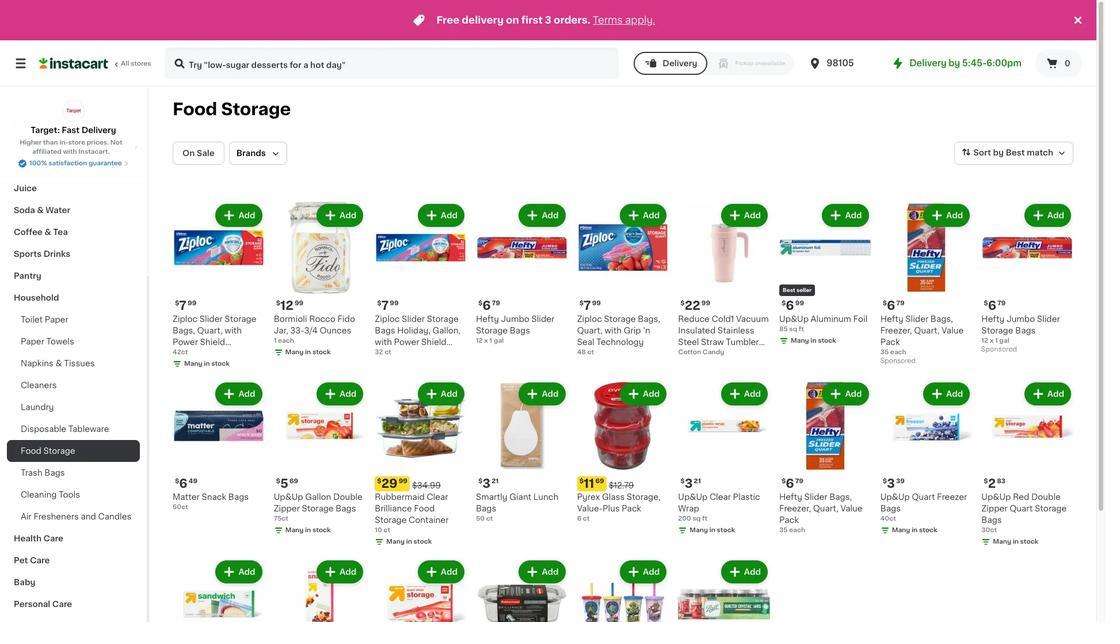 Task type: describe. For each thing, give the bounding box(es) containing it.
bags inside up&up red double zipper quart storage bags 30ct
[[982, 516, 1003, 524]]

with inside higher than in-store prices. not affiliated with instacart.
[[63, 149, 77, 155]]

$ inside '$ 29 99 $34.99 rubbermaid clear brilliance food storage container 10 ct'
[[377, 478, 382, 485]]

99 for bormioli rocco fido jar, 33-3/4 ounces
[[295, 300, 304, 306]]

sports drinks
[[14, 250, 70, 258]]

cheese link
[[7, 156, 140, 177]]

many in stock for rocco
[[286, 349, 331, 355]]

bakery
[[14, 141, 43, 149]]

many for red
[[994, 539, 1012, 545]]

red
[[1014, 493, 1030, 501]]

on
[[506, 16, 519, 25]]

$ 7 99 for ziploc slider storage bags, quart, with power shield technology
[[175, 299, 197, 311]]

coffee
[[14, 228, 43, 236]]

bags, inside the ziploc storage bags, quart, with grip 'n seal technology 48 ct
[[638, 315, 661, 323]]

bakery link
[[7, 134, 140, 156]]

seal
[[578, 338, 595, 346]]

30ct
[[982, 527, 998, 534]]

many in stock down the ziploc slider storage bags, quart, with power shield technology
[[184, 360, 230, 367]]

stock for clear
[[717, 527, 736, 534]]

up&up for up&up quart freezer bags
[[881, 493, 911, 501]]

by for delivery
[[949, 59, 961, 67]]

on sale
[[183, 149, 215, 157]]

$ 3 39
[[883, 478, 905, 490]]

shield inside ziploc slider storage bags holiday, gallon, with power shield technology
[[422, 338, 447, 346]]

ct right 32
[[385, 349, 392, 355]]

product group containing 11
[[578, 380, 670, 524]]

personal care
[[14, 600, 72, 608]]

many for quart
[[893, 527, 911, 534]]

$ inside $ 6 99
[[782, 300, 786, 306]]

delivery by 5:45-6:00pm link
[[892, 56, 1022, 70]]

target: fast delivery link
[[31, 100, 116, 136]]

towels
[[46, 338, 74, 346]]

1 horizontal spatial value
[[942, 326, 964, 334]]

trash
[[21, 469, 42, 477]]

paper towels
[[21, 338, 74, 346]]

$ inside $ 22 99
[[681, 300, 685, 306]]

85
[[780, 326, 788, 332]]

lunch
[[534, 493, 559, 501]]

store
[[68, 139, 85, 146]]

satisfaction
[[48, 160, 87, 166]]

& for coffee
[[44, 228, 51, 236]]

200
[[679, 516, 692, 522]]

value-
[[578, 505, 603, 513]]

40ct
[[881, 516, 897, 522]]

cheese
[[14, 162, 46, 171]]

$ 7 99 for ziploc slider storage bags holiday, gallon, with power shield technology
[[377, 299, 399, 311]]

storage inside up&up red double zipper quart storage bags 30ct
[[1036, 505, 1067, 513]]

storage inside '$ 29 99 $34.99 rubbermaid clear brilliance food storage container 10 ct'
[[375, 516, 407, 524]]

0
[[1065, 59, 1071, 67]]

ice
[[14, 97, 27, 105]]

stock for gallon
[[313, 527, 331, 534]]

ounces
[[320, 326, 352, 334]]

3 for smartly giant lunch bags
[[483, 478, 491, 490]]

product group containing 22
[[679, 202, 771, 358]]

& for napkins
[[56, 359, 62, 367]]

quart, inside the ziploc slider storage bags, quart, with power shield technology
[[197, 326, 223, 334]]

health care link
[[7, 528, 140, 550]]

with inside ziploc slider storage bags holiday, gallon, with power shield technology
[[375, 338, 392, 346]]

ziploc for ziploc slider storage bags holiday, gallon, with power shield technology
[[375, 315, 400, 323]]

1 horizontal spatial 35
[[881, 349, 889, 355]]

many for clear
[[690, 527, 709, 534]]

reduce cold1 vacuum insulated stainless steel straw tumbler mug - cotton candy
[[679, 315, 769, 358]]

straw
[[702, 338, 724, 346]]

bags, inside the ziploc slider storage bags, quart, with power shield technology
[[173, 326, 195, 334]]

health
[[14, 535, 41, 543]]

stainless
[[718, 326, 755, 334]]

instacart logo image
[[39, 56, 108, 70]]

32
[[375, 349, 383, 355]]

container
[[409, 516, 449, 524]]

technology for with
[[597, 338, 644, 346]]

up&up for up&up gallon double zipper storage bags
[[274, 493, 303, 501]]

2
[[989, 478, 997, 490]]

drinks
[[44, 250, 70, 258]]

100%
[[29, 160, 47, 166]]

product group containing 2
[[982, 380, 1074, 549]]

7 for ziploc slider storage bags, quart, with power shield technology
[[179, 299, 187, 311]]

by for sort
[[994, 149, 1005, 157]]

1 vertical spatial food storage
[[21, 447, 75, 455]]

up&up for up&up aluminum foil
[[780, 315, 809, 323]]

limited time offer region
[[0, 0, 1072, 40]]

each inside bormioli rocco fido jar, 33-3/4 ounces 1 each
[[278, 337, 294, 344]]

99 for ziploc slider storage bags, quart, with power shield technology
[[188, 300, 197, 306]]

target: fast delivery
[[31, 126, 116, 134]]

0 horizontal spatial delivery
[[82, 126, 116, 134]]

in for rocco
[[305, 349, 311, 355]]

21 for smartly giant lunch bags
[[492, 478, 499, 485]]

personal
[[14, 600, 50, 608]]

0 horizontal spatial candy
[[703, 349, 725, 355]]

sports drinks link
[[7, 243, 140, 265]]

gallon,
[[433, 326, 461, 334]]

0 vertical spatial pack
[[881, 338, 901, 346]]

stock down the ziploc slider storage bags, quart, with power shield technology
[[212, 360, 230, 367]]

'n
[[644, 326, 651, 334]]

$ inside $ 12 99
[[276, 300, 281, 306]]

brands button
[[229, 142, 287, 165]]

pet care link
[[7, 550, 140, 571]]

0 vertical spatial freezer,
[[881, 326, 913, 334]]

terms apply. link
[[593, 16, 656, 25]]

ziploc slider storage bags holiday, gallon, with power shield technology
[[375, 315, 461, 358]]

in for red
[[1014, 539, 1020, 545]]

many in stock for red
[[994, 539, 1039, 545]]

disposable
[[21, 425, 66, 433]]

1 horizontal spatial paper
[[45, 316, 68, 324]]

cold1
[[712, 315, 735, 323]]

$ inside "$ 3 39"
[[883, 478, 888, 485]]

many down '42ct'
[[184, 360, 203, 367]]

many in stock for aluminum
[[791, 337, 837, 344]]

up&up clear plastic wrap 200 sq ft
[[679, 493, 761, 522]]

brilliance
[[375, 505, 412, 513]]

99 for ziploc slider storage bags holiday, gallon, with power shield technology
[[390, 300, 399, 306]]

seller
[[797, 287, 812, 292]]

0 horizontal spatial hefty slider bags, freezer, quart, value pack 35 each
[[780, 493, 863, 534]]

sponsored badge image for pack
[[881, 358, 916, 364]]

many in stock for clear
[[690, 527, 736, 534]]

air fresheners and candles link
[[7, 506, 140, 528]]

with inside the ziploc storage bags, quart, with grip 'n seal technology 48 ct
[[605, 326, 622, 334]]

0 horizontal spatial 12
[[281, 299, 294, 311]]

juice
[[14, 184, 37, 192]]

3 inside limited time offer region
[[545, 16, 552, 25]]

69 for 11
[[596, 478, 605, 485]]

technology inside ziploc slider storage bags holiday, gallon, with power shield technology
[[375, 349, 423, 358]]

terms
[[593, 16, 623, 25]]

snack
[[202, 493, 227, 501]]

Search field
[[166, 48, 618, 78]]

match
[[1028, 149, 1054, 157]]

$ 3 21 for up&up clear plastic wrap
[[681, 478, 701, 490]]

personal care link
[[7, 593, 140, 615]]

fresheners
[[34, 513, 79, 521]]

7 for ziploc slider storage bags holiday, gallon, with power shield technology
[[382, 299, 389, 311]]

1 vertical spatial paper
[[21, 338, 44, 346]]

cleaners link
[[7, 374, 140, 396]]

higher than in-store prices. not affiliated with instacart. link
[[9, 138, 138, 157]]

frozen foods link
[[7, 112, 140, 134]]

service type group
[[634, 52, 795, 75]]

many for 29
[[387, 539, 405, 545]]

plastic
[[734, 493, 761, 501]]

baby
[[14, 578, 35, 586]]

seafood
[[46, 75, 81, 83]]

bormioli rocco fido jar, 33-3/4 ounces 1 each
[[274, 315, 355, 344]]

zipper for 2
[[982, 505, 1008, 513]]

83
[[998, 478, 1006, 485]]

many for rocco
[[286, 349, 304, 355]]

foil
[[854, 315, 868, 323]]

not
[[110, 139, 123, 146]]

air fresheners and candles
[[21, 513, 132, 521]]

in for clear
[[710, 527, 716, 534]]

3 for up&up clear plastic wrap
[[685, 478, 693, 490]]

target: fast delivery logo image
[[62, 100, 84, 122]]

gallon
[[305, 493, 331, 501]]

99 for reduce cold1 vacuum insulated stainless steel straw tumbler mug - cotton candy
[[702, 300, 711, 306]]

product group containing 29
[[375, 380, 467, 549]]

99 for up&up aluminum foil
[[796, 300, 805, 306]]

3 7 from the left
[[584, 299, 591, 311]]

bags inside ziploc slider storage bags holiday, gallon, with power shield technology
[[375, 326, 396, 334]]

& for meat
[[37, 75, 44, 83]]

shield inside the ziploc slider storage bags, quart, with power shield technology
[[200, 338, 225, 346]]

higher
[[20, 139, 42, 146]]

in for aluminum
[[811, 337, 817, 344]]

2 horizontal spatial 12
[[982, 337, 989, 344]]

50ct
[[173, 504, 188, 511]]

care for personal care
[[52, 600, 72, 608]]

paper towels link
[[7, 331, 140, 353]]

50
[[476, 516, 485, 522]]

1 inside bormioli rocco fido jar, 33-3/4 ounces 1 each
[[274, 337, 277, 344]]

$34.99
[[412, 482, 441, 490]]

quart inside up&up red double zipper quart storage bags 30ct
[[1010, 505, 1034, 513]]

1 horizontal spatial each
[[790, 527, 806, 534]]

prices.
[[87, 139, 109, 146]]

holiday,
[[398, 326, 431, 334]]

mug
[[679, 349, 697, 358]]

delivery for delivery
[[663, 59, 698, 67]]

1 horizontal spatial food storage
[[173, 101, 291, 118]]

99 for ziploc storage bags, quart, with grip 'n seal technology
[[593, 300, 601, 306]]

technology for quart,
[[173, 349, 220, 358]]

in for 29
[[406, 539, 412, 545]]

up&up for up&up clear plastic wrap
[[679, 493, 708, 501]]

storage inside ziploc slider storage bags holiday, gallon, with power shield technology
[[427, 315, 459, 323]]

household
[[14, 294, 59, 302]]

2 jumbo from the left
[[1007, 315, 1036, 323]]

1 1 from the left
[[490, 337, 493, 344]]



Task type: vqa. For each thing, say whether or not it's contained in the screenshot.
35 to the left
yes



Task type: locate. For each thing, give the bounding box(es) containing it.
0 horizontal spatial x
[[485, 337, 488, 344]]

2 x from the left
[[991, 337, 994, 344]]

stock down up&up gallon double zipper storage bags 75ct
[[313, 527, 331, 534]]

2 $ 7 99 from the left
[[377, 299, 399, 311]]

storage inside up&up gallon double zipper storage bags 75ct
[[302, 505, 334, 513]]

1 horizontal spatial power
[[394, 338, 420, 346]]

5:45-
[[963, 59, 987, 67]]

2 double from the left
[[1032, 493, 1061, 501]]

1 vertical spatial by
[[994, 149, 1005, 157]]

ct inside $ 11 69 $12.79 pyrex glass storage, value-plus pack 6 ct
[[583, 516, 590, 522]]

$11.69 original price: $12.79 element
[[578, 477, 670, 492]]

ft inside up&up clear plastic wrap 200 sq ft
[[703, 516, 708, 522]]

1 jumbo from the left
[[501, 315, 530, 323]]

2 horizontal spatial delivery
[[910, 59, 947, 67]]

matter snack bags 50ct
[[173, 493, 249, 511]]

0 horizontal spatial paper
[[21, 338, 44, 346]]

instacart.
[[79, 149, 110, 155]]

0 vertical spatial 35
[[881, 349, 889, 355]]

$ 7 99 up seal
[[580, 299, 601, 311]]

delivery
[[462, 16, 504, 25]]

product group containing 12
[[274, 202, 366, 359]]

$29.99 original price: $34.99 element
[[375, 477, 467, 492]]

0 vertical spatial care
[[43, 535, 63, 543]]

99 right 22 at the right of page
[[702, 300, 711, 306]]

soda
[[14, 206, 35, 214]]

21
[[492, 478, 499, 485], [694, 478, 701, 485]]

0 vertical spatial value
[[942, 326, 964, 334]]

many in stock down up&up gallon double zipper storage bags 75ct
[[286, 527, 331, 534]]

99 up the ziploc storage bags, quart, with grip 'n seal technology 48 ct
[[593, 300, 601, 306]]

$ 2 83
[[985, 478, 1006, 490]]

3 1 from the left
[[996, 337, 999, 344]]

0 vertical spatial paper
[[45, 316, 68, 324]]

ziploc storage bags, quart, with grip 'n seal technology 48 ct
[[578, 315, 661, 355]]

99 down best seller
[[796, 300, 805, 306]]

2 horizontal spatial each
[[891, 349, 907, 355]]

stock down up&up red double zipper quart storage bags 30ct
[[1021, 539, 1039, 545]]

ziploc inside the ziploc slider storage bags, quart, with power shield technology
[[173, 315, 198, 323]]

bags inside smartly giant lunch bags 50 ct
[[476, 505, 497, 513]]

1 power from the left
[[173, 338, 198, 346]]

0 horizontal spatial sq
[[693, 516, 701, 522]]

1 shield from the left
[[200, 338, 225, 346]]

many in stock down up&up quart freezer bags 40ct in the right bottom of the page
[[893, 527, 938, 534]]

paper
[[45, 316, 68, 324], [21, 338, 44, 346]]

disposable tableware link
[[7, 418, 140, 440]]

stock for rocco
[[313, 349, 331, 355]]

$ 22 99
[[681, 299, 711, 311]]

each
[[278, 337, 294, 344], [891, 349, 907, 355], [790, 527, 806, 534]]

ct inside smartly giant lunch bags 50 ct
[[487, 516, 493, 522]]

2 horizontal spatial technology
[[597, 338, 644, 346]]

steel
[[679, 338, 700, 346]]

food storage up brands
[[173, 101, 291, 118]]

1 clear from the left
[[427, 493, 448, 501]]

0 vertical spatial food storage
[[173, 101, 291, 118]]

0 horizontal spatial technology
[[173, 349, 220, 358]]

care inside "link"
[[43, 535, 63, 543]]

69 inside $ 5 69
[[290, 478, 298, 485]]

69 right "11"
[[596, 478, 605, 485]]

0 vertical spatial food
[[173, 101, 217, 118]]

3 for up&up quart freezer bags
[[888, 478, 896, 490]]

food storage down disposable
[[21, 447, 75, 455]]

stock for red
[[1021, 539, 1039, 545]]

3 left "39"
[[888, 478, 896, 490]]

1 vertical spatial sq
[[693, 516, 701, 522]]

candy down tumbler
[[735, 349, 762, 358]]

power inside ziploc slider storage bags holiday, gallon, with power shield technology
[[394, 338, 420, 346]]

0 vertical spatial sq
[[790, 326, 798, 332]]

zipper up 75ct
[[274, 505, 300, 513]]

slider
[[200, 315, 223, 323], [532, 315, 555, 323], [402, 315, 425, 323], [906, 315, 929, 323], [1038, 315, 1061, 323], [805, 493, 828, 501]]

1 horizontal spatial by
[[994, 149, 1005, 157]]

many in stock down up&up clear plastic wrap 200 sq ft
[[690, 527, 736, 534]]

many down the brilliance
[[387, 539, 405, 545]]

double for 5
[[333, 493, 363, 501]]

1 horizontal spatial best
[[1007, 149, 1026, 157]]

22
[[685, 299, 701, 311]]

2 $ 3 21 from the left
[[681, 478, 701, 490]]

1 horizontal spatial hefty slider bags, freezer, quart, value pack 35 each
[[881, 315, 964, 355]]

0 horizontal spatial hefty jumbo slider storage bags 12 x 1 gal
[[476, 315, 555, 344]]

& for soda
[[37, 206, 44, 214]]

1 horizontal spatial jumbo
[[1007, 315, 1036, 323]]

0 horizontal spatial double
[[333, 493, 363, 501]]

1 double from the left
[[333, 493, 363, 501]]

best for best seller
[[783, 287, 796, 292]]

stock down up&up quart freezer bags 40ct in the right bottom of the page
[[920, 527, 938, 534]]

1 vertical spatial ft
[[703, 516, 708, 522]]

$ 3 21 for smartly giant lunch bags
[[479, 478, 499, 490]]

0 horizontal spatial sponsored badge image
[[881, 358, 916, 364]]

bags inside up&up quart freezer bags 40ct
[[881, 505, 901, 513]]

stock for quart
[[920, 527, 938, 534]]

by right sort at the right top of page
[[994, 149, 1005, 157]]

69 for 5
[[290, 478, 298, 485]]

2 gal from the left
[[1000, 337, 1010, 344]]

sponsored badge image for x
[[982, 346, 1017, 353]]

1 horizontal spatial pack
[[780, 516, 799, 524]]

best for best match
[[1007, 149, 1026, 157]]

1 horizontal spatial shield
[[422, 338, 447, 346]]

0 horizontal spatial 7
[[179, 299, 187, 311]]

stock down up&up clear plastic wrap 200 sq ft
[[717, 527, 736, 534]]

glass
[[602, 493, 625, 501]]

many in stock for 29
[[387, 539, 432, 545]]

on sale button
[[173, 142, 225, 165]]

many down 75ct
[[286, 527, 304, 534]]

1 vertical spatial value
[[841, 505, 863, 513]]

0 horizontal spatial shield
[[200, 338, 225, 346]]

2 7 from the left
[[382, 299, 389, 311]]

3 right "first" on the left of page
[[545, 16, 552, 25]]

hefty
[[476, 315, 499, 323], [881, 315, 904, 323], [982, 315, 1005, 323], [780, 493, 803, 501]]

0 horizontal spatial quart
[[913, 493, 936, 501]]

sports
[[14, 250, 42, 258]]

99 up bormioli
[[295, 300, 304, 306]]

ct right 10
[[384, 527, 391, 534]]

by inside field
[[994, 149, 1005, 157]]

1 hefty jumbo slider storage bags 12 x 1 gal from the left
[[476, 315, 555, 344]]

1 horizontal spatial candy
[[735, 349, 762, 358]]

bags inside up&up gallon double zipper storage bags 75ct
[[336, 505, 356, 513]]

1 21 from the left
[[492, 478, 499, 485]]

$ 3 21 up wrap
[[681, 478, 701, 490]]

pyrex
[[578, 493, 600, 501]]

2 ziploc from the left
[[375, 315, 400, 323]]

frozen foods
[[14, 119, 70, 127]]

1 vertical spatial care
[[30, 556, 50, 564]]

food up container
[[414, 505, 435, 513]]

quart down red
[[1010, 505, 1034, 513]]

1 horizontal spatial food
[[173, 101, 217, 118]]

3 up smartly at the left of the page
[[483, 478, 491, 490]]

cream
[[29, 97, 56, 105]]

care for health care
[[43, 535, 63, 543]]

clear inside '$ 29 99 $34.99 rubbermaid clear brilliance food storage container 10 ct'
[[427, 493, 448, 501]]

ft inside the up&up aluminum foil 85 sq ft
[[799, 326, 805, 332]]

guarantee
[[89, 160, 122, 166]]

2 horizontal spatial food
[[414, 505, 435, 513]]

sq right 200
[[693, 516, 701, 522]]

1 x from the left
[[485, 337, 488, 344]]

household link
[[7, 287, 140, 309]]

2 horizontal spatial 1
[[996, 337, 999, 344]]

0 horizontal spatial clear
[[427, 493, 448, 501]]

zipper for 5
[[274, 505, 300, 513]]

reduce
[[679, 315, 710, 323]]

& left tea
[[44, 228, 51, 236]]

product group containing 5
[[274, 380, 366, 538]]

21 for up&up clear plastic wrap
[[694, 478, 701, 485]]

stock down bormioli rocco fido jar, 33-3/4 ounces 1 each
[[313, 349, 331, 355]]

quart, inside the ziploc storage bags, quart, with grip 'n seal technology 48 ct
[[578, 326, 603, 334]]

1 horizontal spatial delivery
[[663, 59, 698, 67]]

add
[[239, 211, 256, 219], [340, 211, 357, 219], [441, 211, 458, 219], [542, 211, 559, 219], [643, 211, 660, 219], [745, 211, 761, 219], [846, 211, 863, 219], [947, 211, 964, 219], [1048, 211, 1065, 219], [239, 390, 256, 398], [340, 390, 357, 398], [441, 390, 458, 398], [542, 390, 559, 398], [643, 390, 660, 398], [745, 390, 761, 398], [846, 390, 863, 398], [947, 390, 964, 398], [1048, 390, 1065, 398], [239, 568, 256, 576], [340, 568, 357, 576], [441, 568, 458, 576], [542, 568, 559, 576], [643, 568, 660, 576], [745, 568, 761, 576]]

clear
[[427, 493, 448, 501], [710, 493, 732, 501]]

2 69 from the left
[[596, 478, 605, 485]]

1 $ 7 99 from the left
[[175, 299, 197, 311]]

1 vertical spatial pack
[[622, 505, 642, 513]]

69 inside $ 11 69 $12.79 pyrex glass storage, value-plus pack 6 ct
[[596, 478, 605, 485]]

many down the up&up aluminum foil 85 sq ft
[[791, 337, 810, 344]]

laundry link
[[7, 396, 140, 418]]

$ 7 99 up holiday,
[[377, 299, 399, 311]]

69 right 5
[[290, 478, 298, 485]]

double inside up&up gallon double zipper storage bags 75ct
[[333, 493, 363, 501]]

6 inside $ 11 69 $12.79 pyrex glass storage, value-plus pack 6 ct
[[578, 516, 582, 522]]

0 horizontal spatial jumbo
[[501, 315, 530, 323]]

brands
[[237, 149, 266, 157]]

2 power from the left
[[394, 338, 420, 346]]

ct right 50
[[487, 516, 493, 522]]

insulated
[[679, 326, 716, 334]]

0 horizontal spatial ziploc
[[173, 315, 198, 323]]

3 ziploc from the left
[[578, 315, 602, 323]]

in-
[[60, 139, 68, 146]]

power up '42ct'
[[173, 338, 198, 346]]

quart
[[913, 493, 936, 501], [1010, 505, 1034, 513]]

napkins & tissues link
[[7, 353, 140, 374]]

with left the jar,
[[225, 326, 242, 334]]

1 horizontal spatial x
[[991, 337, 994, 344]]

0 horizontal spatial 69
[[290, 478, 298, 485]]

2 horizontal spatial $ 7 99
[[580, 299, 601, 311]]

many down the 40ct
[[893, 527, 911, 534]]

free delivery on first 3 orders. terms apply.
[[437, 16, 656, 25]]

99 inside '$ 29 99 $34.99 rubbermaid clear brilliance food storage container 10 ct'
[[399, 478, 408, 485]]

1 $ 3 21 from the left
[[479, 478, 499, 490]]

product group
[[173, 202, 265, 371], [274, 202, 366, 359], [375, 202, 467, 358], [476, 202, 568, 345], [578, 202, 670, 357], [679, 202, 771, 358], [780, 202, 872, 348], [881, 202, 973, 367], [982, 202, 1074, 356], [173, 380, 265, 512], [274, 380, 366, 538], [375, 380, 467, 549], [476, 380, 568, 524], [578, 380, 670, 524], [679, 380, 771, 538], [780, 380, 872, 535], [881, 380, 973, 538], [982, 380, 1074, 549], [173, 558, 265, 622], [274, 558, 366, 622], [375, 558, 467, 622], [476, 558, 568, 622], [578, 558, 670, 622], [679, 558, 771, 622]]

in down the up&up aluminum foil 85 sq ft
[[811, 337, 817, 344]]

0 horizontal spatial zipper
[[274, 505, 300, 513]]

cleaning
[[21, 491, 57, 499]]

care down the fresheners
[[43, 535, 63, 543]]

matter
[[173, 493, 200, 501]]

ziploc up '42ct'
[[173, 315, 198, 323]]

quart left freezer at right
[[913, 493, 936, 501]]

slider inside the ziploc slider storage bags, quart, with power shield technology
[[200, 315, 223, 323]]

many in stock down container
[[387, 539, 432, 545]]

cotton inside reduce cold1 vacuum insulated stainless steel straw tumbler mug - cotton candy
[[704, 349, 733, 358]]

with down in-
[[63, 149, 77, 155]]

99 up the ziploc slider storage bags, quart, with power shield technology
[[188, 300, 197, 306]]

$ inside $ 5 69
[[276, 478, 281, 485]]

1 horizontal spatial 1
[[490, 337, 493, 344]]

food up on sale button
[[173, 101, 217, 118]]

ziploc for ziploc slider storage bags, quart, with power shield technology
[[173, 315, 198, 323]]

ice cream
[[14, 97, 56, 105]]

candy down 'straw'
[[703, 349, 725, 355]]

up&up aluminum foil 85 sq ft
[[780, 315, 868, 332]]

pack inside $ 11 69 $12.79 pyrex glass storage, value-plus pack 6 ct
[[622, 505, 642, 513]]

power inside the ziploc slider storage bags, quart, with power shield technology
[[173, 338, 198, 346]]

69
[[290, 478, 298, 485], [596, 478, 605, 485]]

slider inside ziploc slider storage bags holiday, gallon, with power shield technology
[[402, 315, 425, 323]]

delivery for delivery by 5:45-6:00pm
[[910, 59, 947, 67]]

cotton down "steel"
[[679, 349, 702, 355]]

21 up smartly at the left of the page
[[492, 478, 499, 485]]

2 zipper from the left
[[982, 505, 1008, 513]]

7 up ziploc slider storage bags holiday, gallon, with power shield technology
[[382, 299, 389, 311]]

sq inside up&up clear plastic wrap 200 sq ft
[[693, 516, 701, 522]]

in down the ziploc slider storage bags, quart, with power shield technology
[[204, 360, 210, 367]]

35
[[881, 349, 889, 355], [780, 527, 788, 534]]

1 vertical spatial freezer,
[[780, 505, 812, 513]]

& right the "meat"
[[37, 75, 44, 83]]

grip
[[624, 326, 641, 334]]

0 horizontal spatial value
[[841, 505, 863, 513]]

tableware
[[68, 425, 109, 433]]

0 horizontal spatial each
[[278, 337, 294, 344]]

up&up quart freezer bags 40ct
[[881, 493, 968, 522]]

coffee & tea link
[[7, 221, 140, 243]]

zipper up 30ct
[[982, 505, 1008, 513]]

cotton down 'straw'
[[704, 349, 733, 358]]

soda & water link
[[7, 199, 140, 221]]

all
[[121, 60, 129, 67]]

double right red
[[1032, 493, 1061, 501]]

2 horizontal spatial ziploc
[[578, 315, 602, 323]]

ct inside '$ 29 99 $34.99 rubbermaid clear brilliance food storage container 10 ct'
[[384, 527, 391, 534]]

0 horizontal spatial 1
[[274, 337, 277, 344]]

up&up down $ 5 69
[[274, 493, 303, 501]]

stock for aluminum
[[819, 337, 837, 344]]

many down 200
[[690, 527, 709, 534]]

0 horizontal spatial food storage
[[21, 447, 75, 455]]

ft right 85 at the right bottom of page
[[799, 326, 805, 332]]

ziploc slider storage bags, quart, with power shield technology
[[173, 315, 257, 358]]

2 horizontal spatial pack
[[881, 338, 901, 346]]

$12.79
[[609, 482, 634, 490]]

care right pet
[[30, 556, 50, 564]]

in down up&up clear plastic wrap 200 sq ft
[[710, 527, 716, 534]]

food inside food storage link
[[21, 447, 41, 455]]

0 horizontal spatial cotton
[[679, 349, 702, 355]]

in down the 3/4
[[305, 349, 311, 355]]

29
[[382, 478, 398, 490]]

best inside field
[[1007, 149, 1026, 157]]

1 horizontal spatial 21
[[694, 478, 701, 485]]

99 inside $ 22 99
[[702, 300, 711, 306]]

0 horizontal spatial $ 3 21
[[479, 478, 499, 490]]

1 horizontal spatial gal
[[1000, 337, 1010, 344]]

jar,
[[274, 326, 288, 334]]

stock down the up&up aluminum foil 85 sq ft
[[819, 337, 837, 344]]

in for quart
[[912, 527, 918, 534]]

sq inside the up&up aluminum foil 85 sq ft
[[790, 326, 798, 332]]

foods
[[44, 119, 70, 127]]

1 horizontal spatial ft
[[799, 326, 805, 332]]

napkins
[[21, 359, 54, 367]]

many in stock down the up&up aluminum foil 85 sq ft
[[791, 337, 837, 344]]

1 vertical spatial sponsored badge image
[[881, 358, 916, 364]]

best match
[[1007, 149, 1054, 157]]

up&up up wrap
[[679, 493, 708, 501]]

technology inside the ziploc storage bags, quart, with grip 'n seal technology 48 ct
[[597, 338, 644, 346]]

1 horizontal spatial cotton
[[704, 349, 733, 358]]

1 horizontal spatial 12
[[476, 337, 483, 344]]

up&up down $ 2 83
[[982, 493, 1012, 501]]

& left tissues
[[56, 359, 62, 367]]

7
[[179, 299, 187, 311], [382, 299, 389, 311], [584, 299, 591, 311]]

$ 3 21 up smartly at the left of the page
[[479, 478, 499, 490]]

orders.
[[554, 16, 591, 25]]

in down up&up gallon double zipper storage bags 75ct
[[305, 527, 311, 534]]

21 up wrap
[[694, 478, 701, 485]]

0 button
[[1036, 50, 1083, 77]]

& right soda
[[37, 206, 44, 214]]

$ inside $ 11 69 $12.79 pyrex glass storage, value-plus pack 6 ct
[[580, 478, 584, 485]]

42ct
[[173, 349, 188, 355]]

0 horizontal spatial food
[[21, 447, 41, 455]]

stock down container
[[414, 539, 432, 545]]

double right 'gallon'
[[333, 493, 363, 501]]

2 vertical spatial pack
[[780, 516, 799, 524]]

1 vertical spatial 35
[[780, 527, 788, 534]]

1 vertical spatial hefty slider bags, freezer, quart, value pack 35 each
[[780, 493, 863, 534]]

cleaners
[[21, 381, 57, 389]]

cleaning tools
[[21, 491, 80, 499]]

double
[[333, 493, 363, 501], [1032, 493, 1061, 501]]

up&up inside up&up quart freezer bags 40ct
[[881, 493, 911, 501]]

many for aluminum
[[791, 337, 810, 344]]

stock for 29
[[414, 539, 432, 545]]

many in stock down the 3/4
[[286, 349, 331, 355]]

napkins & tissues
[[21, 359, 95, 367]]

1 ziploc from the left
[[173, 315, 198, 323]]

candy inside reduce cold1 vacuum insulated stainless steel straw tumbler mug - cotton candy
[[735, 349, 762, 358]]

0 horizontal spatial 21
[[492, 478, 499, 485]]

with left grip
[[605, 326, 622, 334]]

delivery by 5:45-6:00pm
[[910, 59, 1022, 67]]

with
[[63, 149, 77, 155], [225, 326, 242, 334], [605, 326, 622, 334], [375, 338, 392, 346]]

up&up inside the up&up aluminum foil 85 sq ft
[[780, 315, 809, 323]]

baby link
[[7, 571, 140, 593]]

up&up inside up&up red double zipper quart storage bags 30ct
[[982, 493, 1012, 501]]

ziploc inside the ziploc storage bags, quart, with grip 'n seal technology 48 ct
[[578, 315, 602, 323]]

Best match Sort by field
[[955, 142, 1074, 165]]

care down baby link
[[52, 600, 72, 608]]

zipper inside up&up red double zipper quart storage bags 30ct
[[982, 505, 1008, 513]]

1 vertical spatial quart
[[1010, 505, 1034, 513]]

&
[[37, 75, 44, 83], [37, 206, 44, 214], [44, 228, 51, 236], [56, 359, 62, 367]]

delivery inside button
[[663, 59, 698, 67]]

hefty jumbo slider storage bags 12 x 1 gal
[[476, 315, 555, 344], [982, 315, 1061, 344]]

many in stock for gallon
[[286, 527, 331, 534]]

power down holiday,
[[394, 338, 420, 346]]

1 horizontal spatial ziploc
[[375, 315, 400, 323]]

99 up holiday,
[[390, 300, 399, 306]]

None search field
[[165, 47, 619, 79]]

up&up for up&up red double zipper quart storage bags
[[982, 493, 1012, 501]]

many down the 33-
[[286, 349, 304, 355]]

rocco
[[309, 315, 336, 323]]

best left match
[[1007, 149, 1026, 157]]

candy
[[703, 349, 725, 355], [735, 349, 762, 358]]

technology inside the ziploc slider storage bags, quart, with power shield technology
[[173, 349, 220, 358]]

double for 2
[[1032, 493, 1061, 501]]

1 horizontal spatial hefty jumbo slider storage bags 12 x 1 gal
[[982, 315, 1061, 344]]

99 inside $ 6 99
[[796, 300, 805, 306]]

39
[[897, 478, 905, 485]]

1 vertical spatial best
[[783, 287, 796, 292]]

up&up inside up&up gallon double zipper storage bags 75ct
[[274, 493, 303, 501]]

care inside 'link'
[[52, 600, 72, 608]]

0 vertical spatial best
[[1007, 149, 1026, 157]]

many in stock for quart
[[893, 527, 938, 534]]

hefty slider bags, freezer, quart, value pack 35 each
[[881, 315, 964, 355], [780, 493, 863, 534]]

2 hefty jumbo slider storage bags 12 x 1 gal from the left
[[982, 315, 1061, 344]]

ct down the value-
[[583, 516, 590, 522]]

ziploc inside ziploc slider storage bags holiday, gallon, with power shield technology
[[375, 315, 400, 323]]

ziploc up seal
[[578, 315, 602, 323]]

$ inside $ 2 83
[[985, 478, 989, 485]]

98105
[[827, 59, 855, 67]]

with inside the ziploc slider storage bags, quart, with power shield technology
[[225, 326, 242, 334]]

99 inside $ 12 99
[[295, 300, 304, 306]]

x
[[485, 337, 488, 344], [991, 337, 994, 344]]

0 vertical spatial hefty slider bags, freezer, quart, value pack 35 each
[[881, 315, 964, 355]]

3 up wrap
[[685, 478, 693, 490]]

3 $ 7 99 from the left
[[580, 299, 601, 311]]

1 horizontal spatial $ 3 21
[[681, 478, 701, 490]]

pack
[[881, 338, 901, 346], [622, 505, 642, 513], [780, 516, 799, 524]]

ct right the 48 on the bottom right of page
[[588, 349, 595, 355]]

storage inside the ziploc slider storage bags, quart, with power shield technology
[[225, 315, 257, 323]]

quart inside up&up quart freezer bags 40ct
[[913, 493, 936, 501]]

1 zipper from the left
[[274, 505, 300, 513]]

in down up&up red double zipper quart storage bags 30ct
[[1014, 539, 1020, 545]]

0 horizontal spatial pack
[[622, 505, 642, 513]]

$ 7 99 up the ziploc slider storage bags, quart, with power shield technology
[[175, 299, 197, 311]]

1 vertical spatial food
[[21, 447, 41, 455]]

0 horizontal spatial 35
[[780, 527, 788, 534]]

clear inside up&up clear plastic wrap 200 sq ft
[[710, 493, 732, 501]]

many for gallon
[[286, 527, 304, 534]]

clear left the plastic
[[710, 493, 732, 501]]

49
[[189, 478, 198, 485]]

up&up inside up&up clear plastic wrap 200 sq ft
[[679, 493, 708, 501]]

sq right 85 at the right bottom of page
[[790, 326, 798, 332]]

1 vertical spatial each
[[891, 349, 907, 355]]

1 69 from the left
[[290, 478, 298, 485]]

0 horizontal spatial freezer,
[[780, 505, 812, 513]]

1 7 from the left
[[179, 299, 187, 311]]

wrap
[[679, 505, 700, 513]]

0 horizontal spatial gal
[[494, 337, 504, 344]]

many down 30ct
[[994, 539, 1012, 545]]

than
[[43, 139, 58, 146]]

bags inside matter snack bags 50ct
[[229, 493, 249, 501]]

best left seller
[[783, 287, 796, 292]]

99 right 29
[[399, 478, 408, 485]]

sponsored badge image
[[982, 346, 1017, 353], [881, 358, 916, 364]]

paper down toilet
[[21, 338, 44, 346]]

food up trash
[[21, 447, 41, 455]]

0 vertical spatial each
[[278, 337, 294, 344]]

ct inside the ziploc storage bags, quart, with grip 'n seal technology 48 ct
[[588, 349, 595, 355]]

aluminum
[[811, 315, 852, 323]]

tissues
[[64, 359, 95, 367]]

toilet
[[21, 316, 43, 324]]

2 clear from the left
[[710, 493, 732, 501]]

frozen
[[14, 119, 42, 127]]

ziploc up holiday,
[[375, 315, 400, 323]]

clear down $34.99
[[427, 493, 448, 501]]

zipper inside up&up gallon double zipper storage bags 75ct
[[274, 505, 300, 513]]

with up 32 ct
[[375, 338, 392, 346]]

0 vertical spatial sponsored badge image
[[982, 346, 1017, 353]]

0 horizontal spatial power
[[173, 338, 198, 346]]

in down container
[[406, 539, 412, 545]]

0 vertical spatial ft
[[799, 326, 805, 332]]

1 horizontal spatial zipper
[[982, 505, 1008, 513]]

cotton
[[679, 349, 702, 355], [704, 349, 733, 358]]

1 gal from the left
[[494, 337, 504, 344]]

2 shield from the left
[[422, 338, 447, 346]]

2 1 from the left
[[274, 337, 277, 344]]

double inside up&up red double zipper quart storage bags 30ct
[[1032, 493, 1061, 501]]

paper up towels
[[45, 316, 68, 324]]

delivery
[[910, 59, 947, 67], [663, 59, 698, 67], [82, 126, 116, 134]]

2 21 from the left
[[694, 478, 701, 485]]

$ inside "$ 6 49"
[[175, 478, 179, 485]]

storage inside the ziploc storage bags, quart, with grip 'n seal technology 48 ct
[[604, 315, 636, 323]]

food inside '$ 29 99 $34.99 rubbermaid clear brilliance food storage container 10 ct'
[[414, 505, 435, 513]]

in for gallon
[[305, 527, 311, 534]]

0 vertical spatial quart
[[913, 493, 936, 501]]

1 horizontal spatial 7
[[382, 299, 389, 311]]

1 horizontal spatial $ 7 99
[[377, 299, 399, 311]]

by left 5:45-
[[949, 59, 961, 67]]

32 ct
[[375, 349, 392, 355]]

care for pet care
[[30, 556, 50, 564]]

ct
[[385, 349, 392, 355], [588, 349, 595, 355], [487, 516, 493, 522], [583, 516, 590, 522], [384, 527, 391, 534]]



